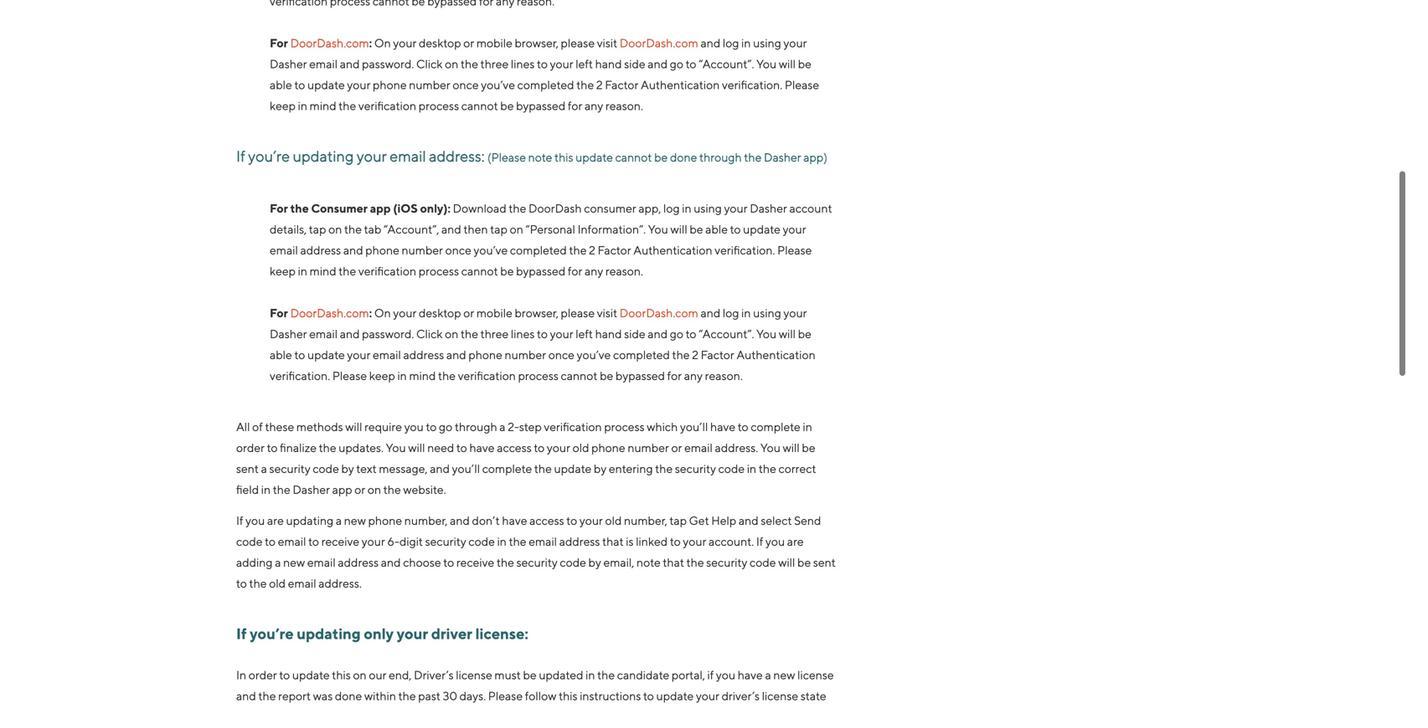 Task type: locate. For each thing, give the bounding box(es) containing it.
0 vertical spatial hand
[[595, 57, 622, 71]]

completed down the "personal at the left of the page
[[510, 243, 567, 257]]

0 vertical spatial receive
[[321, 535, 359, 549]]

any inside download the doordash consumer app, log in using your dasher account details, tap on the tab "account", and then tap on "personal information". you will be able to update your email address and phone number once you've completed the 2 factor authentication verification. please keep in mind the verification process cannot be bypassed for any reason.
[[585, 264, 603, 278]]

left inside and log in using your dasher email and password. click on the three lines to your left hand side and go to "account". you will be able to update your phone number once you've completed the 2 factor authentication verification. please keep in mind the verification process cannot be bypassed for any reason.
[[576, 57, 593, 71]]

go inside and log in using your dasher email and password. click on the three lines to your left hand side and go to "account". you will be able to update your email address and phone number once you've completed the 2 factor authentication verification. please keep in mind the verification process cannot be bypassed for any reason.
[[670, 327, 683, 341]]

0 vertical spatial app
[[370, 201, 391, 215]]

number, up linked
[[624, 514, 667, 528]]

1 three from the top
[[481, 57, 509, 71]]

password. for email
[[362, 327, 414, 341]]

email inside all of these methods will require you to go through a 2-step verification process which you'll have to complete in order to finalize the updates. you will need to have access to your old phone number or email address. you will be sent a security code by text message, and you'll complete the update by entering the security code in the correct field in the dasher app or on the website.
[[684, 441, 713, 455]]

1 horizontal spatial done
[[670, 150, 697, 164]]

2 desktop from the top
[[419, 306, 461, 320]]

0 vertical spatial desktop
[[419, 36, 461, 50]]

log inside and log in using your dasher email and password. click on the three lines to your left hand side and go to "account". you will be able to update your phone number once you've completed the 2 factor authentication verification. please keep in mind the verification process cannot be bypassed for any reason.
[[723, 36, 739, 50]]

keep inside and log in using your dasher email and password. click on the three lines to your left hand side and go to "account". you will be able to update your email address and phone number once you've completed the 2 factor authentication verification. please keep in mind the verification process cannot be bypassed for any reason.
[[369, 369, 395, 383]]

address inside and log in using your dasher email and password. click on the three lines to your left hand side and go to "account". you will be able to update your email address and phone number once you've completed the 2 factor authentication verification. please keep in mind the verification process cannot be bypassed for any reason.
[[403, 348, 444, 362]]

0 horizontal spatial done
[[335, 689, 362, 703]]

1 for doordash.com : on your desktop or mobile browser, please visit doordash.com from the top
[[270, 36, 698, 50]]

process up address:
[[419, 99, 459, 113]]

left for the
[[576, 57, 593, 71]]

updating left the only
[[297, 625, 361, 643]]

1 vertical spatial authentication
[[633, 243, 713, 257]]

number up step
[[505, 348, 546, 362]]

cannot inside if you're updating your email address: (please note this update cannot be done through the dasher app)
[[615, 150, 652, 164]]

0 vertical spatial click
[[416, 57, 443, 71]]

have inside in order to update this on our end, driver's license must be updated in the candidate portal, if you have a new license and the report was done within the past 30 days. please follow this instructions to update your driver's license stat
[[738, 668, 763, 682]]

receive left 6-
[[321, 535, 359, 549]]

if for if you're updating only your driver license:
[[236, 625, 247, 643]]

1 vertical spatial updating
[[286, 514, 334, 528]]

address. inside all of these methods will require you to go through a 2-step verification process which you'll have to complete in order to finalize the updates. you will need to have access to your old phone number or email address. you will be sent a security code by text message, and you'll complete the update by entering the security code in the correct field in the dasher app or on the website.
[[715, 441, 758, 455]]

0 vertical spatial left
[[576, 57, 593, 71]]

if you are updating a new phone number, and don't have access to your old number, tap get help and select send code to email to receive your 6-digit security code in the email address that is linked to your account. if you are adding a new email address and choose to receive the security code by email, note that the security code will be sent to the old email address.
[[236, 514, 836, 591]]

for up which
[[667, 369, 682, 383]]

2 inside download the doordash consumer app, log in using your dasher account details, tap on the tab "account", and then tap on "personal information". you will be able to update your email address and phone number once you've completed the 2 factor authentication verification. please keep in mind the verification process cannot be bypassed for any reason.
[[589, 243, 595, 257]]

0 horizontal spatial sent
[[236, 462, 259, 476]]

done
[[670, 150, 697, 164], [335, 689, 362, 703]]

1 vertical spatial mobile
[[476, 306, 513, 320]]

1 horizontal spatial note
[[637, 556, 661, 570]]

a
[[499, 420, 506, 434], [261, 462, 267, 476], [336, 514, 342, 528], [275, 556, 281, 570], [765, 668, 771, 682]]

0 vertical spatial note
[[528, 150, 552, 164]]

2
[[596, 78, 603, 92], [589, 243, 595, 257], [692, 348, 699, 362]]

by inside if you are updating a new phone number, and don't have access to your old number, tap get help and select send code to email to receive your 6-digit security code in the email address that is linked to your account. if you are adding a new email address and choose to receive the security code by email, note that the security code will be sent to the old email address.
[[588, 556, 601, 570]]

0 vertical spatial access
[[497, 441, 532, 455]]

2 "account". from the top
[[699, 327, 754, 341]]

for the consumer app (ios only):
[[270, 201, 451, 215]]

2 left from the top
[[576, 327, 593, 341]]

tap right the then
[[490, 222, 508, 236]]

log for authentication
[[723, 36, 739, 50]]

app down updates.
[[332, 483, 352, 497]]

1 lines from the top
[[511, 57, 535, 71]]

1 vertical spatial on
[[374, 306, 391, 320]]

browser,
[[515, 36, 559, 50], [515, 306, 559, 320]]

are
[[267, 514, 284, 528], [787, 535, 804, 549]]

complete
[[751, 420, 801, 434], [482, 462, 532, 476]]

that down linked
[[663, 556, 684, 570]]

1 vertical spatial access
[[529, 514, 564, 528]]

select
[[761, 514, 792, 528]]

this up doordash
[[555, 150, 573, 164]]

details,
[[270, 222, 307, 236]]

2 vertical spatial you've
[[577, 348, 611, 362]]

if
[[236, 147, 245, 165], [236, 514, 243, 528], [756, 535, 763, 549], [236, 625, 247, 643]]

you right if
[[716, 668, 735, 682]]

to inside download the doordash consumer app, log in using your dasher account details, tap on the tab "account", and then tap on "personal information". you will be able to update your email address and phone number once you've completed the 2 factor authentication verification. please keep in mind the verification process cannot be bypassed for any reason.
[[730, 222, 741, 236]]

bypassed inside and log in using your dasher email and password. click on the three lines to your left hand side and go to "account". you will be able to update your email address and phone number once you've completed the 2 factor authentication verification. please keep in mind the verification process cannot be bypassed for any reason.
[[616, 369, 665, 383]]

2 : from the top
[[369, 306, 372, 320]]

1 vertical spatial note
[[637, 556, 661, 570]]

code
[[313, 462, 339, 476], [718, 462, 745, 476], [236, 535, 263, 549], [469, 535, 495, 549], [560, 556, 586, 570], [750, 556, 776, 570]]

side inside and log in using your dasher email and password. click on the three lines to your left hand side and go to "account". you will be able to update your phone number once you've completed the 2 factor authentication verification. please keep in mind the verification process cannot be bypassed for any reason.
[[624, 57, 645, 71]]

tap right details,
[[309, 222, 326, 236]]

1 vertical spatial address.
[[318, 577, 362, 591]]

mobile
[[476, 36, 513, 50], [476, 306, 513, 320]]

security down 'account.'
[[706, 556, 747, 570]]

lines inside and log in using your dasher email and password. click on the three lines to your left hand side and go to "account". you will be able to update your phone number once you've completed the 2 factor authentication verification. please keep in mind the verification process cannot be bypassed for any reason.
[[511, 57, 535, 71]]

side for completed
[[624, 327, 645, 341]]

address
[[300, 243, 341, 257], [403, 348, 444, 362], [559, 535, 600, 549], [338, 556, 379, 570]]

number down "account",
[[402, 243, 443, 257]]

you
[[404, 420, 424, 434], [246, 514, 265, 528], [766, 535, 785, 549], [716, 668, 735, 682]]

0 vertical spatial keep
[[270, 99, 296, 113]]

password. for phone
[[362, 57, 414, 71]]

1 vertical spatial please
[[561, 306, 595, 320]]

0 vertical spatial verification.
[[722, 78, 783, 92]]

2 for "personal
[[589, 243, 595, 257]]

if for if you are updating a new phone number, and don't have access to your old number, tap get help and select send code to email to receive your 6-digit security code in the email address that is linked to your account. if you are adding a new email address and choose to receive the security code by email, note that the security code will be sent to the old email address.
[[236, 514, 243, 528]]

for down the "personal at the left of the page
[[568, 264, 582, 278]]

1 password. from the top
[[362, 57, 414, 71]]

code down finalize
[[313, 462, 339, 476]]

sent up field
[[236, 462, 259, 476]]

2 browser, from the top
[[515, 306, 559, 320]]

2 vertical spatial keep
[[369, 369, 395, 383]]

0 vertical spatial please
[[561, 36, 595, 50]]

days.
[[460, 689, 486, 703]]

are down send
[[787, 535, 804, 549]]

access right don't
[[529, 514, 564, 528]]

have right don't
[[502, 514, 527, 528]]

2 vertical spatial for
[[270, 306, 288, 320]]

side
[[624, 57, 645, 71], [624, 327, 645, 341]]

new right if
[[773, 668, 795, 682]]

email,
[[603, 556, 634, 570]]

new down text at left
[[344, 514, 366, 528]]

number
[[409, 78, 450, 92], [402, 243, 443, 257], [505, 348, 546, 362], [628, 441, 669, 455]]

2 vertical spatial this
[[559, 689, 578, 703]]

doordash.com
[[290, 36, 369, 50], [620, 36, 698, 50], [290, 306, 369, 320], [620, 306, 698, 320]]

0 vertical spatial old
[[573, 441, 589, 455]]

message,
[[379, 462, 428, 476]]

for
[[568, 99, 582, 113], [568, 264, 582, 278], [667, 369, 682, 383]]

6-
[[387, 535, 400, 549]]

have up driver's
[[738, 668, 763, 682]]

2 mobile from the top
[[476, 306, 513, 320]]

0 vertical spatial three
[[481, 57, 509, 71]]

0 horizontal spatial note
[[528, 150, 552, 164]]

have
[[710, 420, 736, 434], [469, 441, 495, 455], [502, 514, 527, 528], [738, 668, 763, 682]]

order right the in
[[249, 668, 277, 682]]

code down 'account.'
[[750, 556, 776, 570]]

:
[[369, 36, 372, 50], [369, 306, 372, 320]]

0 vertical spatial :
[[369, 36, 372, 50]]

1 vertical spatial you've
[[474, 243, 508, 257]]

security up the get
[[675, 462, 716, 476]]

1 vertical spatial for doordash.com : on your desktop or mobile browser, please visit doordash.com
[[270, 306, 698, 320]]

three
[[481, 57, 509, 71], [481, 327, 509, 341]]

tap inside if you are updating a new phone number, and don't have access to your old number, tap get help and select send code to email to receive your 6-digit security code in the email address that is linked to your account. if you are adding a new email address and choose to receive the security code by email, note that the security code will be sent to the old email address.
[[670, 514, 687, 528]]

by left text at left
[[341, 462, 354, 476]]

note down linked
[[637, 556, 661, 570]]

able
[[270, 78, 292, 92], [705, 222, 728, 236], [270, 348, 292, 362]]

access down 2-
[[497, 441, 532, 455]]

the
[[461, 57, 478, 71], [576, 78, 594, 92], [339, 99, 356, 113], [744, 150, 762, 164], [290, 201, 309, 215], [509, 201, 526, 215], [344, 222, 362, 236], [569, 243, 587, 257], [339, 264, 356, 278], [461, 327, 478, 341], [672, 348, 690, 362], [438, 369, 456, 383], [319, 441, 336, 455], [534, 462, 552, 476], [655, 462, 673, 476], [759, 462, 776, 476], [273, 483, 290, 497], [383, 483, 401, 497], [509, 535, 527, 549], [497, 556, 514, 570], [687, 556, 704, 570], [249, 577, 267, 591], [597, 668, 615, 682], [258, 689, 276, 703], [398, 689, 416, 703]]

email
[[309, 57, 338, 71], [390, 147, 426, 165], [270, 243, 298, 257], [309, 327, 338, 341], [373, 348, 401, 362], [684, 441, 713, 455], [278, 535, 306, 549], [529, 535, 557, 549], [307, 556, 336, 570], [288, 577, 316, 591]]

you've inside and log in using your dasher email and password. click on the three lines to your left hand side and go to "account". you will be able to update your phone number once you've completed the 2 factor authentication verification. please keep in mind the verification process cannot be bypassed for any reason.
[[481, 78, 515, 92]]

if
[[707, 668, 714, 682]]

2 side from the top
[[624, 327, 645, 341]]

verification. inside and log in using your dasher email and password. click on the three lines to your left hand side and go to "account". you will be able to update your phone number once you've completed the 2 factor authentication verification. please keep in mind the verification process cannot be bypassed for any reason.
[[722, 78, 783, 92]]

updating up consumer
[[293, 147, 354, 165]]

0 vertical spatial new
[[344, 514, 366, 528]]

once for "account",
[[445, 243, 471, 257]]

please up app)
[[785, 78, 819, 92]]

methods
[[296, 420, 343, 434]]

2-
[[508, 420, 519, 434]]

0 horizontal spatial through
[[455, 420, 497, 434]]

please up the methods
[[332, 369, 367, 383]]

factor inside and log in using your dasher email and password. click on the three lines to your left hand side and go to "account". you will be able to update your email address and phone number once you've completed the 2 factor authentication verification. please keep in mind the verification process cannot be bypassed for any reason.
[[701, 348, 734, 362]]

verification
[[358, 99, 416, 113], [358, 264, 416, 278], [458, 369, 516, 383], [544, 420, 602, 434]]

using
[[753, 36, 781, 50], [694, 201, 722, 215], [753, 306, 781, 320]]

code down don't
[[469, 535, 495, 549]]

note right '(please'
[[528, 150, 552, 164]]

sent down send
[[813, 556, 836, 570]]

factor inside download the doordash consumer app, log in using your dasher account details, tap on the tab "account", and then tap on "personal information". you will be able to update your email address and phone number once you've completed the 2 factor authentication verification. please keep in mind the verification process cannot be bypassed for any reason.
[[598, 243, 631, 257]]

on
[[374, 36, 391, 50], [374, 306, 391, 320]]

factor for "personal
[[598, 243, 631, 257]]

0 vertical spatial browser,
[[515, 36, 559, 50]]

1 visit from the top
[[597, 36, 617, 50]]

you've
[[481, 78, 515, 92], [474, 243, 508, 257], [577, 348, 611, 362]]

0 vertical spatial sent
[[236, 462, 259, 476]]

this up was
[[332, 668, 351, 682]]

0 vertical spatial visit
[[597, 36, 617, 50]]

0 vertical spatial side
[[624, 57, 645, 71]]

new right adding
[[283, 556, 305, 570]]

completed inside download the doordash consumer app, log in using your dasher account details, tap on the tab "account", and then tap on "personal information". you will be able to update your email address and phone number once you've completed the 2 factor authentication verification. please keep in mind the verification process cannot be bypassed for any reason.
[[510, 243, 567, 257]]

visit
[[597, 36, 617, 50], [597, 306, 617, 320]]

1 number, from the left
[[404, 514, 448, 528]]

three inside and log in using your dasher email and password. click on the three lines to your left hand side and go to "account". you will be able to update your email address and phone number once you've completed the 2 factor authentication verification. please keep in mind the verification process cannot be bypassed for any reason.
[[481, 327, 509, 341]]

a left 2-
[[499, 420, 506, 434]]

1 "account". from the top
[[699, 57, 754, 71]]

1 vertical spatial new
[[283, 556, 305, 570]]

a right if
[[765, 668, 771, 682]]

0 vertical spatial mind
[[310, 99, 336, 113]]

keep inside download the doordash consumer app, log in using your dasher account details, tap on the tab "account", and then tap on "personal information". you will be able to update your email address and phone number once you've completed the 2 factor authentication verification. please keep in mind the verification process cannot be bypassed for any reason.
[[270, 264, 296, 278]]

completed
[[517, 78, 574, 92], [510, 243, 567, 257], [613, 348, 670, 362]]

order down of
[[236, 441, 265, 455]]

verification. inside download the doordash consumer app, log in using your dasher account details, tap on the tab "account", and then tap on "personal information". you will be able to update your email address and phone number once you've completed the 2 factor authentication verification. please keep in mind the verification process cannot be bypassed for any reason.
[[715, 243, 775, 257]]

bypassed down the "personal at the left of the page
[[516, 264, 566, 278]]

be inside all of these methods will require you to go through a 2-step verification process which you'll have to complete in order to finalize the updates. you will need to have access to your old phone number or email address. you will be sent a security code by text message, and you'll complete the update by entering the security code in the correct field in the dasher app or on the website.
[[802, 441, 816, 455]]

1 vertical spatial reason.
[[606, 264, 643, 278]]

0 vertical spatial reason.
[[606, 99, 643, 113]]

updating down finalize
[[286, 514, 334, 528]]

1 vertical spatial keep
[[270, 264, 296, 278]]

2 vertical spatial log
[[723, 306, 739, 320]]

this
[[555, 150, 573, 164], [332, 668, 351, 682], [559, 689, 578, 703]]

you right require
[[404, 420, 424, 434]]

process left which
[[604, 420, 645, 434]]

0 vertical spatial any
[[585, 99, 603, 113]]

update inside if you're updating your email address: (please note this update cannot be done through the dasher app)
[[576, 150, 613, 164]]

1 vertical spatial log
[[663, 201, 680, 215]]

number down which
[[628, 441, 669, 455]]

you're up details,
[[248, 147, 290, 165]]

digit
[[400, 535, 423, 549]]

mind for download the doordash consumer app, log in using your dasher account details, tap on the tab "account", and then tap on "personal information". you will be able to update your email address and phone number once you've completed the 2 factor authentication verification. please keep in mind the verification process cannot be bypassed for any reason.
[[310, 264, 336, 278]]

security up choose
[[425, 535, 466, 549]]

3 for from the top
[[270, 306, 288, 320]]

cannot
[[461, 99, 498, 113], [615, 150, 652, 164], [461, 264, 498, 278], [561, 369, 598, 383]]

1 vertical spatial that
[[663, 556, 684, 570]]

1 vertical spatial you'll
[[452, 462, 480, 476]]

you've inside and log in using your dasher email and password. click on the three lines to your left hand side and go to "account". you will be able to update your email address and phone number once you've completed the 2 factor authentication verification. please keep in mind the verification process cannot be bypassed for any reason.
[[577, 348, 611, 362]]

security
[[269, 462, 311, 476], [675, 462, 716, 476], [425, 535, 466, 549], [516, 556, 558, 570], [706, 556, 747, 570]]

address. up help
[[715, 441, 758, 455]]

1 vertical spatial three
[[481, 327, 509, 341]]

2 horizontal spatial 2
[[692, 348, 699, 362]]

you've inside download the doordash consumer app, log in using your dasher account details, tap on the tab "account", and then tap on "personal information". you will be able to update your email address and phone number once you've completed the 2 factor authentication verification. please keep in mind the verification process cannot be bypassed for any reason.
[[474, 243, 508, 257]]

three inside and log in using your dasher email and password. click on the three lines to your left hand side and go to "account". you will be able to update your phone number once you've completed the 2 factor authentication verification. please keep in mind the verification process cannot be bypassed for any reason.
[[481, 57, 509, 71]]

2 vertical spatial any
[[684, 369, 703, 383]]

please inside and log in using your dasher email and password. click on the three lines to your left hand side and go to "account". you will be able to update your email address and phone number once you've completed the 2 factor authentication verification. please keep in mind the verification process cannot be bypassed for any reason.
[[332, 369, 367, 383]]

completed inside and log in using your dasher email and password. click on the three lines to your left hand side and go to "account". you will be able to update your email address and phone number once you've completed the 2 factor authentication verification. please keep in mind the verification process cannot be bypassed for any reason.
[[613, 348, 670, 362]]

verification. inside and log in using your dasher email and password. click on the three lines to your left hand side and go to "account". you will be able to update your email address and phone number once you've completed the 2 factor authentication verification. please keep in mind the verification process cannot be bypassed for any reason.
[[270, 369, 330, 383]]

hand for factor
[[595, 57, 622, 71]]

tap left the get
[[670, 514, 687, 528]]

0 vertical spatial factor
[[605, 78, 639, 92]]

2 three from the top
[[481, 327, 509, 341]]

once for left
[[548, 348, 575, 362]]

your inside all of these methods will require you to go through a 2-step verification process which you'll have to complete in order to finalize the updates. you will need to have access to your old phone number or email address. you will be sent a security code by text message, and you'll complete the update by entering the security code in the correct field in the dasher app or on the website.
[[547, 441, 570, 455]]

2 hand from the top
[[595, 327, 622, 341]]

is
[[626, 535, 634, 549]]

1 vertical spatial left
[[576, 327, 593, 341]]

by left email,
[[588, 556, 601, 570]]

have right need
[[469, 441, 495, 455]]

1 vertical spatial for
[[270, 201, 288, 215]]

please down account
[[777, 243, 812, 257]]

reason.
[[606, 99, 643, 113], [606, 264, 643, 278], [705, 369, 743, 383]]

1 vertical spatial for
[[568, 264, 582, 278]]

update
[[307, 78, 345, 92], [576, 150, 613, 164], [743, 222, 781, 236], [307, 348, 345, 362], [554, 462, 592, 476], [292, 668, 330, 682], [656, 689, 694, 703]]

phone inside all of these methods will require you to go through a 2-step verification process which you'll have to complete in order to finalize the updates. you will need to have access to your old phone number or email address. you will be sent a security code by text message, and you'll complete the update by entering the security code in the correct field in the dasher app or on the website.
[[591, 441, 625, 455]]

1 vertical spatial hand
[[595, 327, 622, 341]]

2 for to
[[692, 348, 699, 362]]

field
[[236, 483, 259, 497]]

driver's
[[722, 689, 760, 703]]

0 vertical spatial complete
[[751, 420, 801, 434]]

1 please from the top
[[561, 36, 595, 50]]

for up if you're updating your email address: (please note this update cannot be done through the dasher app)
[[568, 99, 582, 113]]

sent
[[236, 462, 259, 476], [813, 556, 836, 570]]

doordash
[[529, 201, 582, 215]]

authentication inside download the doordash consumer app, log in using your dasher account details, tap on the tab "account", and then tap on "personal information". you will be able to update your email address and phone number once you've completed the 2 factor authentication verification. please keep in mind the verification process cannot be bypassed for any reason.
[[633, 243, 713, 257]]

must
[[495, 668, 521, 682]]

address. up if you're updating only your driver license:
[[318, 577, 362, 591]]

on inside and log in using your dasher email and password. click on the three lines to your left hand side and go to "account". you will be able to update your phone number once you've completed the 2 factor authentication verification. please keep in mind the verification process cannot be bypassed for any reason.
[[445, 57, 458, 71]]

entering
[[609, 462, 653, 476]]

bypassed up which
[[616, 369, 665, 383]]

a inside in order to update this on our end, driver's license must be updated in the candidate portal, if you have a new license and the report was done within the past 30 days. please follow this instructions to update your driver's license stat
[[765, 668, 771, 682]]

"account". for 2
[[699, 327, 754, 341]]

click inside and log in using your dasher email and password. click on the three lines to your left hand side and go to "account". you will be able to update your phone number once you've completed the 2 factor authentication verification. please keep in mind the verification process cannot be bypassed for any reason.
[[416, 57, 443, 71]]

0 vertical spatial you'll
[[680, 420, 708, 434]]

old
[[573, 441, 589, 455], [605, 514, 622, 528], [269, 577, 286, 591]]

complete down 2-
[[482, 462, 532, 476]]

send
[[794, 514, 821, 528]]

number up address:
[[409, 78, 450, 92]]

1 vertical spatial browser,
[[515, 306, 559, 320]]

1 vertical spatial mind
[[310, 264, 336, 278]]

access inside if you are updating a new phone number, and don't have access to your old number, tap get help and select send code to email to receive your 6-digit security code in the email address that is linked to your account. if you are adding a new email address and choose to receive the security code by email, note that the security code will be sent to the old email address.
[[529, 514, 564, 528]]

2 vertical spatial factor
[[701, 348, 734, 362]]

for inside and log in using your dasher email and password. click on the three lines to your left hand side and go to "account". you will be able to update your email address and phone number once you've completed the 2 factor authentication verification. please keep in mind the verification process cannot be bypassed for any reason.
[[667, 369, 682, 383]]

2 on from the top
[[374, 306, 391, 320]]

1 horizontal spatial old
[[573, 441, 589, 455]]

"account". inside and log in using your dasher email and password. click on the three lines to your left hand side and go to "account". you will be able to update your email address and phone number once you've completed the 2 factor authentication verification. please keep in mind the verification process cannot be bypassed for any reason.
[[699, 327, 754, 341]]

please down must
[[488, 689, 523, 703]]

password. inside and log in using your dasher email and password. click on the three lines to your left hand side and go to "account". you will be able to update your email address and phone number once you've completed the 2 factor authentication verification. please keep in mind the verification process cannot be bypassed for any reason.
[[362, 327, 414, 341]]

2 vertical spatial go
[[439, 420, 453, 434]]

2 for doordash.com : on your desktop or mobile browser, please visit doordash.com from the top
[[270, 306, 698, 320]]

order inside in order to update this on our end, driver's license must be updated in the candidate portal, if you have a new license and the report was done within the past 30 days. please follow this instructions to update your driver's license stat
[[249, 668, 277, 682]]

app up tab
[[370, 201, 391, 215]]

1 vertical spatial 2
[[589, 243, 595, 257]]

1 vertical spatial password.
[[362, 327, 414, 341]]

1 vertical spatial factor
[[598, 243, 631, 257]]

0 vertical spatial order
[[236, 441, 265, 455]]

0 vertical spatial "account".
[[699, 57, 754, 71]]

1 horizontal spatial sent
[[813, 556, 836, 570]]

process
[[419, 99, 459, 113], [419, 264, 459, 278], [518, 369, 559, 383], [604, 420, 645, 434]]

dasher inside and log in using your dasher email and password. click on the three lines to your left hand side and go to "account". you will be able to update your email address and phone number once you've completed the 2 factor authentication verification. please keep in mind the verification process cannot be bypassed for any reason.
[[270, 327, 307, 341]]

are up adding
[[267, 514, 284, 528]]

mind inside and log in using your dasher email and password. click on the three lines to your left hand side and go to "account". you will be able to update your email address and phone number once you've completed the 2 factor authentication verification. please keep in mind the verification process cannot be bypassed for any reason.
[[409, 369, 436, 383]]

1 side from the top
[[624, 57, 645, 71]]

30
[[443, 689, 457, 703]]

which
[[647, 420, 678, 434]]

code up help
[[718, 462, 745, 476]]

bypassed
[[516, 99, 566, 113], [516, 264, 566, 278], [616, 369, 665, 383]]

report
[[278, 689, 311, 703]]

complete up correct
[[751, 420, 801, 434]]

click
[[416, 57, 443, 71], [416, 327, 443, 341]]

on
[[445, 57, 458, 71], [328, 222, 342, 236], [510, 222, 523, 236], [445, 327, 458, 341], [368, 483, 381, 497], [353, 668, 367, 682]]

log inside download the doordash consumer app, log in using your dasher account details, tap on the tab "account", and then tap on "personal information". you will be able to update your email address and phone number once you've completed the 2 factor authentication verification. please keep in mind the verification process cannot be bypassed for any reason.
[[663, 201, 680, 215]]

0 vertical spatial log
[[723, 36, 739, 50]]

1 left from the top
[[576, 57, 593, 71]]

1 hand from the top
[[595, 57, 622, 71]]

update inside download the doordash consumer app, log in using your dasher account details, tap on the tab "account", and then tap on "personal information". you will be able to update your email address and phone number once you've completed the 2 factor authentication verification. please keep in mind the verification process cannot be bypassed for any reason.
[[743, 222, 781, 236]]

mind for and log in using your dasher email and password. click on the three lines to your left hand side and go to "account". you will be able to update your email address and phone number once you've completed the 2 factor authentication verification. please keep in mind the verification process cannot be bypassed for any reason.
[[409, 369, 436, 383]]

you're up report
[[250, 625, 294, 643]]

process down "account",
[[419, 264, 459, 278]]

side for factor
[[624, 57, 645, 71]]

1 horizontal spatial through
[[699, 150, 742, 164]]

0 vertical spatial for doordash.com : on your desktop or mobile browser, please visit doordash.com
[[270, 36, 698, 50]]

you'll down need
[[452, 462, 480, 476]]

0 horizontal spatial 2
[[589, 243, 595, 257]]

able for and log in using your dasher email and password. click on the three lines to your left hand side and go to "account". you will be able to update your email address and phone number once you've completed the 2 factor authentication verification. please keep in mind the verification process cannot be bypassed for any reason.
[[270, 348, 292, 362]]

log inside and log in using your dasher email and password. click on the three lines to your left hand side and go to "account". you will be able to update your email address and phone number once you've completed the 2 factor authentication verification. please keep in mind the verification process cannot be bypassed for any reason.
[[723, 306, 739, 320]]

in
[[741, 36, 751, 50], [298, 99, 307, 113], [682, 201, 692, 215], [298, 264, 307, 278], [741, 306, 751, 320], [397, 369, 407, 383], [803, 420, 812, 434], [747, 462, 757, 476], [261, 483, 271, 497], [497, 535, 507, 549], [586, 668, 595, 682]]

once
[[453, 78, 479, 92], [445, 243, 471, 257], [548, 348, 575, 362]]

log for the
[[723, 306, 739, 320]]

new inside in order to update this on our end, driver's license must be updated in the candidate portal, if you have a new license and the report was done within the past 30 days. please follow this instructions to update your driver's license stat
[[773, 668, 795, 682]]

0 vertical spatial for
[[568, 99, 582, 113]]

desktop
[[419, 36, 461, 50], [419, 306, 461, 320]]

factor for to
[[701, 348, 734, 362]]

1 vertical spatial any
[[585, 264, 603, 278]]

process up step
[[518, 369, 559, 383]]

2 horizontal spatial new
[[773, 668, 795, 682]]

2 password. from the top
[[362, 327, 414, 341]]

2 lines from the top
[[511, 327, 535, 341]]

please inside in order to update this on our end, driver's license must be updated in the candidate portal, if you have a new license and the report was done within the past 30 days. please follow this instructions to update your driver's license stat
[[488, 689, 523, 703]]

by
[[341, 462, 354, 476], [594, 462, 607, 476], [588, 556, 601, 570]]

you'll
[[680, 420, 708, 434], [452, 462, 480, 476]]

go inside and log in using your dasher email and password. click on the three lines to your left hand side and go to "account". you will be able to update your phone number once you've completed the 2 factor authentication verification. please keep in mind the verification process cannot be bypassed for any reason.
[[670, 57, 683, 71]]

using inside and log in using your dasher email and password. click on the three lines to your left hand side and go to "account". you will be able to update your email address and phone number once you've completed the 2 factor authentication verification. please keep in mind the verification process cannot be bypassed for any reason.
[[753, 306, 781, 320]]

bypassed up if you're updating your email address: (please note this update cannot be done through the dasher app)
[[516, 99, 566, 113]]

old inside all of these methods will require you to go through a 2-step verification process which you'll have to complete in order to finalize the updates. you will need to have access to your old phone number or email address. you will be sent a security code by text message, and you'll complete the update by entering the security code in the correct field in the dasher app or on the website.
[[573, 441, 589, 455]]

0 vertical spatial done
[[670, 150, 697, 164]]

will inside download the doordash consumer app, log in using your dasher account details, tap on the tab "account", and then tap on "personal information". you will be able to update your email address and phone number once you've completed the 2 factor authentication verification. please keep in mind the verification process cannot be bypassed for any reason.
[[671, 222, 687, 236]]

hand inside and log in using your dasher email and password. click on the three lines to your left hand side and go to "account". you will be able to update your phone number once you've completed the 2 factor authentication verification. please keep in mind the verification process cannot be bypassed for any reason.
[[595, 57, 622, 71]]

1 vertical spatial once
[[445, 243, 471, 257]]

for doordash.com : on your desktop or mobile browser, please visit doordash.com
[[270, 36, 698, 50], [270, 306, 698, 320]]

keep for and log in using your dasher email and password. click on the three lines to your left hand side and go to "account". you will be able to update your email address and phone number once you've completed the 2 factor authentication verification. please keep in mind the verification process cannot be bypassed for any reason.
[[369, 369, 395, 383]]

completed up which
[[613, 348, 670, 362]]

number,
[[404, 514, 448, 528], [624, 514, 667, 528]]

once inside and log in using your dasher email and password. click on the three lines to your left hand side and go to "account". you will be able to update your phone number once you've completed the 2 factor authentication verification. please keep in mind the verification process cannot be bypassed for any reason.
[[453, 78, 479, 92]]

authentication
[[641, 78, 720, 92], [633, 243, 713, 257], [737, 348, 816, 362]]

2 vertical spatial updating
[[297, 625, 361, 643]]

"account". inside and log in using your dasher email and password. click on the three lines to your left hand side and go to "account". you will be able to update your phone number once you've completed the 2 factor authentication verification. please keep in mind the verification process cannot be bypassed for any reason.
[[699, 57, 754, 71]]

lines for number
[[511, 327, 535, 341]]

any
[[585, 99, 603, 113], [585, 264, 603, 278], [684, 369, 703, 383]]

0 vertical spatial updating
[[293, 147, 354, 165]]

0 horizontal spatial number,
[[404, 514, 448, 528]]

0 horizontal spatial tap
[[309, 222, 326, 236]]

reason. inside and log in using your dasher email and password. click on the three lines to your left hand side and go to "account". you will be able to update your email address and phone number once you've completed the 2 factor authentication verification. please keep in mind the verification process cannot be bypassed for any reason.
[[705, 369, 743, 383]]

reason. inside download the doordash consumer app, log in using your dasher account details, tap on the tab "account", and then tap on "personal information". you will be able to update your email address and phone number once you've completed the 2 factor authentication verification. please keep in mind the verification process cannot be bypassed for any reason.
[[606, 264, 643, 278]]

verification.
[[722, 78, 783, 92], [715, 243, 775, 257], [270, 369, 330, 383]]

that
[[602, 535, 624, 549], [663, 556, 684, 570]]

this down updated
[[559, 689, 578, 703]]

receive
[[321, 535, 359, 549], [456, 556, 494, 570]]

1 vertical spatial click
[[416, 327, 443, 341]]

2 vertical spatial verification.
[[270, 369, 330, 383]]

that left is
[[602, 535, 624, 549]]

completed up if you're updating your email address: (please note this update cannot be done through the dasher app)
[[517, 78, 574, 92]]

go for the
[[670, 327, 683, 341]]

bypassed for hand
[[616, 369, 665, 383]]

2 visit from the top
[[597, 306, 617, 320]]

2 vertical spatial authentication
[[737, 348, 816, 362]]

1 vertical spatial bypassed
[[516, 264, 566, 278]]

1 click from the top
[[416, 57, 443, 71]]

number, up 'digit'
[[404, 514, 448, 528]]

1 desktop from the top
[[419, 36, 461, 50]]

these
[[265, 420, 294, 434]]

verification. for app,
[[715, 243, 775, 257]]

1 vertical spatial desktop
[[419, 306, 461, 320]]

on inside in order to update this on our end, driver's license must be updated in the candidate portal, if you have a new license and the report was done within the past 30 days. please follow this instructions to update your driver's license stat
[[353, 668, 367, 682]]

you'll right which
[[680, 420, 708, 434]]

0 vertical spatial that
[[602, 535, 624, 549]]

2 click from the top
[[416, 327, 443, 341]]

hand inside and log in using your dasher email and password. click on the three lines to your left hand side and go to "account". you will be able to update your email address and phone number once you've completed the 2 factor authentication verification. please keep in mind the verification process cannot be bypassed for any reason.
[[595, 327, 622, 341]]

receive down don't
[[456, 556, 494, 570]]

reason. for information".
[[606, 264, 643, 278]]

0 vertical spatial address.
[[715, 441, 758, 455]]

dasher
[[270, 57, 307, 71], [764, 150, 801, 164], [750, 201, 787, 215], [270, 327, 307, 341], [293, 483, 330, 497]]

0 vertical spatial password.
[[362, 57, 414, 71]]

mind inside and log in using your dasher email and password. click on the three lines to your left hand side and go to "account". you will be able to update your phone number once you've completed the 2 factor authentication verification. please keep in mind the verification process cannot be bypassed for any reason.
[[310, 99, 336, 113]]

completed for hand
[[613, 348, 670, 362]]

"account",
[[384, 222, 439, 236]]

0 vertical spatial you're
[[248, 147, 290, 165]]

"personal
[[526, 222, 575, 236]]

click inside and log in using your dasher email and password. click on the three lines to your left hand side and go to "account". you will be able to update your email address and phone number once you've completed the 2 factor authentication verification. please keep in mind the verification process cannot be bypassed for any reason.
[[416, 327, 443, 341]]

0 vertical spatial using
[[753, 36, 781, 50]]

phone inside download the doordash consumer app, log in using your dasher account details, tap on the tab "account", and then tap on "personal information". you will be able to update your email address and phone number once you've completed the 2 factor authentication verification. please keep in mind the verification process cannot be bypassed for any reason.
[[365, 243, 399, 257]]

1 horizontal spatial address.
[[715, 441, 758, 455]]



Task type: describe. For each thing, give the bounding box(es) containing it.
address:
[[429, 147, 485, 165]]

able for download the doordash consumer app, log in using your dasher account details, tap on the tab "account", and then tap on "personal information". you will be able to update your email address and phone number once you've completed the 2 factor authentication verification. please keep in mind the verification process cannot be bypassed for any reason.
[[705, 222, 728, 236]]

code left email,
[[560, 556, 586, 570]]

click for address
[[416, 327, 443, 341]]

require
[[364, 420, 402, 434]]

only):
[[420, 201, 451, 215]]

using for verification.
[[753, 36, 781, 50]]

keep inside and log in using your dasher email and password. click on the three lines to your left hand side and go to "account". you will be able to update your phone number once you've completed the 2 factor authentication verification. please keep in mind the verification process cannot be bypassed for any reason.
[[270, 99, 296, 113]]

be inside in order to update this on our end, driver's license must be updated in the candidate portal, if you have a new license and the report was done within the past 30 days. please follow this instructions to update your driver's license stat
[[523, 668, 537, 682]]

dasher inside if you're updating your email address: (please note this update cannot be done through the dasher app)
[[764, 150, 801, 164]]

1 vertical spatial receive
[[456, 556, 494, 570]]

(please
[[487, 150, 526, 164]]

phone inside if you are updating a new phone number, and don't have access to your old number, tap get help and select send code to email to receive your 6-digit security code in the email address that is linked to your account. if you are adding a new email address and choose to receive the security code by email, note that the security code will be sent to the old email address.
[[368, 514, 402, 528]]

verification. for your
[[270, 369, 330, 383]]

bypassed inside and log in using your dasher email and password. click on the three lines to your left hand side and go to "account". you will be able to update your phone number once you've completed the 2 factor authentication verification. please keep in mind the verification process cannot be bypassed for any reason.
[[516, 99, 566, 113]]

driver's
[[414, 668, 454, 682]]

1 horizontal spatial you'll
[[680, 420, 708, 434]]

driver
[[431, 625, 472, 643]]

number inside and log in using your dasher email and password. click on the three lines to your left hand side and go to "account". you will be able to update your phone number once you've completed the 2 factor authentication verification. please keep in mind the verification process cannot be bypassed for any reason.
[[409, 78, 450, 92]]

on inside all of these methods will require you to go through a 2-step verification process which you'll have to complete in order to finalize the updates. you will need to have access to your old phone number or email address. you will be sent a security code by text message, and you'll complete the update by entering the security code in the correct field in the dasher app or on the website.
[[368, 483, 381, 497]]

1 horizontal spatial new
[[344, 514, 366, 528]]

verification inside all of these methods will require you to go through a 2-step verification process which you'll have to complete in order to finalize the updates. you will need to have access to your old phone number or email address. you will be sent a security code by text message, and you'll complete the update by entering the security code in the correct field in the dasher app or on the website.
[[544, 420, 602, 434]]

will inside and log in using your dasher email and password. click on the three lines to your left hand side and go to "account". you will be able to update your email address and phone number once you've completed the 2 factor authentication verification. please keep in mind the verification process cannot be bypassed for any reason.
[[779, 327, 796, 341]]

number inside all of these methods will require you to go through a 2-step verification process which you'll have to complete in order to finalize the updates. you will need to have access to your old phone number or email address. you will be sent a security code by text message, and you'll complete the update by entering the security code in the correct field in the dasher app or on the website.
[[628, 441, 669, 455]]

finalize
[[280, 441, 317, 455]]

text
[[356, 462, 377, 476]]

updating for only
[[297, 625, 361, 643]]

a down updates.
[[336, 514, 342, 528]]

cannot inside and log in using your dasher email and password. click on the three lines to your left hand side and go to "account". you will be able to update your phone number once you've completed the 2 factor authentication verification. please keep in mind the verification process cannot be bypassed for any reason.
[[461, 99, 498, 113]]

authentication for using
[[737, 348, 816, 362]]

completed inside and log in using your dasher email and password. click on the three lines to your left hand side and go to "account". you will be able to update your phone number once you've completed the 2 factor authentication verification. please keep in mind the verification process cannot be bypassed for any reason.
[[517, 78, 574, 92]]

consumer
[[584, 201, 636, 215]]

your inside in order to update this on our end, driver's license must be updated in the candidate portal, if you have a new license and the report was done within the past 30 days. please follow this instructions to update your driver's license stat
[[696, 689, 719, 703]]

have inside if you are updating a new phone number, and don't have access to your old number, tap get help and select send code to email to receive your 6-digit security code in the email address that is linked to your account. if you are adding a new email address and choose to receive the security code by email, note that the security code will be sent to the old email address.
[[502, 514, 527, 528]]

updating for your
[[293, 147, 354, 165]]

get
[[689, 514, 709, 528]]

help
[[711, 514, 736, 528]]

0 horizontal spatial that
[[602, 535, 624, 549]]

cannot inside download the doordash consumer app, log in using your dasher account details, tap on the tab "account", and then tap on "personal information". you will be able to update your email address and phone number once you've completed the 2 factor authentication verification. please keep in mind the verification process cannot be bypassed for any reason.
[[461, 264, 498, 278]]

done inside in order to update this on our end, driver's license must be updated in the candidate portal, if you have a new license and the report was done within the past 30 days. please follow this instructions to update your driver's license stat
[[335, 689, 362, 703]]

license:
[[475, 625, 528, 643]]

download the doordash consumer app, log in using your dasher account details, tap on the tab "account", and then tap on "personal information". you will be able to update your email address and phone number once you've completed the 2 factor authentication verification. please keep in mind the verification process cannot be bypassed for any reason.
[[270, 201, 832, 278]]

order inside all of these methods will require you to go through a 2-step verification process which you'll have to complete in order to finalize the updates. you will need to have access to your old phone number or email address. you will be sent a security code by text message, and you'll complete the update by entering the security code in the correct field in the dasher app or on the website.
[[236, 441, 265, 455]]

dasher inside download the doordash consumer app, log in using your dasher account details, tap on the tab "account", and then tap on "personal information". you will be able to update your email address and phone number once you've completed the 2 factor authentication verification. please keep in mind the verification process cannot be bypassed for any reason.
[[750, 201, 787, 215]]

through inside if you're updating your email address: (please note this update cannot be done through the dasher app)
[[699, 150, 742, 164]]

dasher inside and log in using your dasher email and password. click on the three lines to your left hand side and go to "account". you will be able to update your phone number once you've completed the 2 factor authentication verification. please keep in mind the verification process cannot be bypassed for any reason.
[[270, 57, 307, 71]]

1 : from the top
[[369, 36, 372, 50]]

don't
[[472, 514, 500, 528]]

information".
[[578, 222, 646, 236]]

note inside if you are updating a new phone number, and don't have access to your old number, tap get help and select send code to email to receive your 6-digit security code in the email address that is linked to your account. if you are adding a new email address and choose to receive the security code by email, note that the security code will be sent to the old email address.
[[637, 556, 661, 570]]

verification inside and log in using your dasher email and password. click on the three lines to your left hand side and go to "account". you will be able to update your email address and phone number once you've completed the 2 factor authentication verification. please keep in mind the verification process cannot be bypassed for any reason.
[[458, 369, 516, 383]]

for inside and log in using your dasher email and password. click on the three lines to your left hand side and go to "account". you will be able to update your phone number once you've completed the 2 factor authentication verification. please keep in mind the verification process cannot be bypassed for any reason.
[[568, 99, 582, 113]]

keep for download the doordash consumer app, log in using your dasher account details, tap on the tab "account", and then tap on "personal information". you will be able to update your email address and phone number once you've completed the 2 factor authentication verification. please keep in mind the verification process cannot be bypassed for any reason.
[[270, 264, 296, 278]]

process inside and log in using your dasher email and password. click on the three lines to your left hand side and go to "account". you will be able to update your phone number once you've completed the 2 factor authentication verification. please keep in mind the verification process cannot be bypassed for any reason.
[[419, 99, 459, 113]]

go inside all of these methods will require you to go through a 2-step verification process which you'll have to complete in order to finalize the updates. you will need to have access to your old phone number or email address. you will be sent a security code by text message, and you'll complete the update by entering the security code in the correct field in the dasher app or on the website.
[[439, 420, 453, 434]]

through inside all of these methods will require you to go through a 2-step verification process which you'll have to complete in order to finalize the updates. you will need to have access to your old phone number or email address. you will be sent a security code by text message, and you'll complete the update by entering the security code in the correct field in the dasher app or on the website.
[[455, 420, 497, 434]]

of
[[252, 420, 263, 434]]

verification inside and log in using your dasher email and password. click on the three lines to your left hand side and go to "account". you will be able to update your phone number once you've completed the 2 factor authentication verification. please keep in mind the verification process cannot be bypassed for any reason.
[[358, 99, 416, 113]]

if you're updating only your driver license:
[[236, 625, 528, 643]]

in inside if you are updating a new phone number, and don't have access to your old number, tap get help and select send code to email to receive your 6-digit security code in the email address that is linked to your account. if you are adding a new email address and choose to receive the security code by email, note that the security code will be sent to the old email address.
[[497, 535, 507, 549]]

update inside all of these methods will require you to go through a 2-step verification process which you'll have to complete in order to finalize the updates. you will need to have access to your old phone number or email address. you will be sent a security code by text message, and you'll complete the update by entering the security code in the correct field in the dasher app or on the website.
[[554, 462, 592, 476]]

any for "personal
[[585, 264, 603, 278]]

you for and log in using your dasher email and password. click on the three lines to your left hand side and go to "account". you will be able to update your phone number once you've completed the 2 factor authentication verification. please keep in mind the verification process cannot be bypassed for any reason.
[[756, 57, 777, 71]]

a right adding
[[275, 556, 281, 570]]

1 horizontal spatial tap
[[490, 222, 508, 236]]

sent inside if you are updating a new phone number, and don't have access to your old number, tap get help and select send code to email to receive your 6-digit security code in the email address that is linked to your account. if you are adding a new email address and choose to receive the security code by email, note that the security code will be sent to the old email address.
[[813, 556, 836, 570]]

sent inside all of these methods will require you to go through a 2-step verification process which you'll have to complete in order to finalize the updates. you will need to have access to your old phone number or email address. you will be sent a security code by text message, and you'll complete the update by entering the security code in the correct field in the dasher app or on the website.
[[236, 462, 259, 476]]

address inside download the doordash consumer app, log in using your dasher account details, tap on the tab "account", and then tap on "personal information". you will be able to update your email address and phone number once you've completed the 2 factor authentication verification. please keep in mind the verification process cannot be bypassed for any reason.
[[300, 243, 341, 257]]

phone inside and log in using your dasher email and password. click on the three lines to your left hand side and go to "account". you will be able to update your phone number once you've completed the 2 factor authentication verification. please keep in mind the verification process cannot be bypassed for any reason.
[[373, 78, 407, 92]]

you inside all of these methods will require you to go through a 2-step verification process which you'll have to complete in order to finalize the updates. you will need to have access to your old phone number or email address. you will be sent a security code by text message, and you'll complete the update by entering the security code in the correct field in the dasher app or on the website.
[[404, 420, 424, 434]]

1 vertical spatial old
[[605, 514, 622, 528]]

update inside and log in using your dasher email and password. click on the three lines to your left hand side and go to "account". you will be able to update your email address and phone number once you've completed the 2 factor authentication verification. please keep in mind the verification process cannot be bypassed for any reason.
[[307, 348, 345, 362]]

hand for completed
[[595, 327, 622, 341]]

0 horizontal spatial are
[[267, 514, 284, 528]]

if you're updating your email address: (please note this update cannot be done through the dasher app)
[[236, 147, 827, 165]]

in order to update this on our end, driver's license must be updated in the candidate portal, if you have a new license and the report was done within the past 30 days. please follow this instructions to update your driver's license stat
[[236, 668, 834, 709]]

lines for completed
[[511, 57, 535, 71]]

app)
[[804, 150, 827, 164]]

instructions
[[580, 689, 641, 703]]

you're for if you're updating only your driver license:
[[250, 625, 294, 643]]

0 horizontal spatial new
[[283, 556, 305, 570]]

and log in using your dasher email and password. click on the three lines to your left hand side and go to "account". you will be able to update your phone number once you've completed the 2 factor authentication verification. please keep in mind the verification process cannot be bypassed for any reason.
[[270, 36, 819, 113]]

then
[[464, 222, 488, 236]]

(ios
[[393, 201, 418, 215]]

you inside in order to update this on our end, driver's license must be updated in the candidate portal, if you have a new license and the report was done within the past 30 days. please follow this instructions to update your driver's license stat
[[716, 668, 735, 682]]

verification inside download the doordash consumer app, log in using your dasher account details, tap on the tab "account", and then tap on "personal information". you will be able to update your email address and phone number once you've completed the 2 factor authentication verification. please keep in mind the verification process cannot be bypassed for any reason.
[[358, 264, 416, 278]]

security up license:
[[516, 556, 558, 570]]

account.
[[709, 535, 754, 549]]

three for you've
[[481, 57, 509, 71]]

within
[[364, 689, 396, 703]]

be inside if you are updating a new phone number, and don't have access to your old number, tap get help and select send code to email to receive your 6-digit security code in the email address that is linked to your account. if you are adding a new email address and choose to receive the security code by email, note that the security code will be sent to the old email address.
[[797, 556, 811, 570]]

account
[[789, 201, 832, 215]]

2 inside and log in using your dasher email and password. click on the three lines to your left hand side and go to "account". you will be able to update your phone number once you've completed the 2 factor authentication verification. please keep in mind the verification process cannot be bypassed for any reason.
[[596, 78, 603, 92]]

code up adding
[[236, 535, 263, 549]]

1 horizontal spatial complete
[[751, 420, 801, 434]]

consumer
[[311, 201, 368, 215]]

on inside and log in using your dasher email and password. click on the three lines to your left hand side and go to "account". you will be able to update your email address and phone number once you've completed the 2 factor authentication verification. please keep in mind the verification process cannot be bypassed for any reason.
[[445, 327, 458, 341]]

website.
[[403, 483, 446, 497]]

done inside if you're updating your email address: (please note this update cannot be done through the dasher app)
[[670, 150, 697, 164]]

step
[[519, 420, 542, 434]]

you for and log in using your dasher email and password. click on the three lines to your left hand side and go to "account". you will be able to update your email address and phone number once you've completed the 2 factor authentication verification. please keep in mind the verification process cannot be bypassed for any reason.
[[756, 327, 777, 341]]

able for and log in using your dasher email and password. click on the three lines to your left hand side and go to "account". you will be able to update your phone number once you've completed the 2 factor authentication verification. please keep in mind the verification process cannot be bypassed for any reason.
[[270, 78, 292, 92]]

0 horizontal spatial you'll
[[452, 462, 480, 476]]

2 please from the top
[[561, 306, 595, 320]]

adding
[[236, 556, 273, 570]]

you down field
[[246, 514, 265, 528]]

if for if you're updating your email address: (please note this update cannot be done through the dasher app)
[[236, 147, 245, 165]]

authentication inside and log in using your dasher email and password. click on the three lines to your left hand side and go to "account". you will be able to update your phone number once you've completed the 2 factor authentication verification. please keep in mind the verification process cannot be bypassed for any reason.
[[641, 78, 720, 92]]

2 for from the top
[[270, 201, 288, 215]]

download
[[453, 201, 507, 215]]

reason. inside and log in using your dasher email and password. click on the three lines to your left hand side and go to "account". you will be able to update your phone number once you've completed the 2 factor authentication verification. please keep in mind the verification process cannot be bypassed for any reason.
[[606, 99, 643, 113]]

updating inside if you are updating a new phone number, and don't have access to your old number, tap get help and select send code to email to receive your 6-digit security code in the email address that is linked to your account. if you are adding a new email address and choose to receive the security code by email, note that the security code will be sent to the old email address.
[[286, 514, 334, 528]]

choose
[[403, 556, 441, 570]]

all
[[236, 420, 250, 434]]

a down of
[[261, 462, 267, 476]]

you for download the doordash consumer app, log in using your dasher account details, tap on the tab "account", and then tap on "personal information". you will be able to update your email address and phone number once you've completed the 2 factor authentication verification. please keep in mind the verification process cannot be bypassed for any reason.
[[648, 222, 668, 236]]

past
[[418, 689, 441, 703]]

will inside and log in using your dasher email and password. click on the three lines to your left hand side and go to "account". you will be able to update your phone number once you've completed the 2 factor authentication verification. please keep in mind the verification process cannot be bypassed for any reason.
[[779, 57, 796, 71]]

correct
[[779, 462, 816, 476]]

portal,
[[672, 668, 705, 682]]

you've for "account",
[[474, 243, 508, 257]]

was
[[313, 689, 333, 703]]

cannot inside and log in using your dasher email and password. click on the three lines to your left hand side and go to "account". you will be able to update your email address and phone number once you've completed the 2 factor authentication verification. please keep in mind the verification process cannot be bypassed for any reason.
[[561, 369, 598, 383]]

1 vertical spatial this
[[332, 668, 351, 682]]

end,
[[389, 668, 412, 682]]

any inside and log in using your dasher email and password. click on the three lines to your left hand side and go to "account". you will be able to update your phone number once you've completed the 2 factor authentication verification. please keep in mind the verification process cannot be bypassed for any reason.
[[585, 99, 603, 113]]

our
[[369, 668, 387, 682]]

updates.
[[339, 441, 384, 455]]

email inside and log in using your dasher email and password. click on the three lines to your left hand side and go to "account". you will be able to update your phone number once you've completed the 2 factor authentication verification. please keep in mind the verification process cannot be bypassed for any reason.
[[309, 57, 338, 71]]

2 number, from the left
[[624, 514, 667, 528]]

three for phone
[[481, 327, 509, 341]]

using for 2
[[753, 306, 781, 320]]

and inside in order to update this on our end, driver's license must be updated in the candidate portal, if you have a new license and the report was done within the past 30 days. please follow this instructions to update your driver's license stat
[[236, 689, 256, 703]]

for for and
[[667, 369, 682, 383]]

app inside all of these methods will require you to go through a 2-step verification process which you'll have to complete in order to finalize the updates. you will need to have access to your old phone number or email address. you will be sent a security code by text message, and you'll complete the update by entering the security code in the correct field in the dasher app or on the website.
[[332, 483, 352, 497]]

click for number
[[416, 57, 443, 71]]

follow
[[525, 689, 557, 703]]

app,
[[639, 201, 661, 215]]

in inside in order to update this on our end, driver's license must be updated in the candidate portal, if you have a new license and the report was done within the past 30 days. please follow this instructions to update your driver's license stat
[[586, 668, 595, 682]]

access inside all of these methods will require you to go through a 2-step verification process which you'll have to complete in order to finalize the updates. you will need to have access to your old phone number or email address. you will be sent a security code by text message, and you'll complete the update by entering the security code in the correct field in the dasher app or on the website.
[[497, 441, 532, 455]]

tab
[[364, 222, 381, 236]]

and log in using your dasher email and password. click on the three lines to your left hand side and go to "account". you will be able to update your email address and phone number once you've completed the 2 factor authentication verification. please keep in mind the verification process cannot be bypassed for any reason.
[[270, 306, 816, 383]]

1 mobile from the top
[[476, 36, 513, 50]]

for for tap
[[568, 264, 582, 278]]

have right which
[[710, 420, 736, 434]]

all of these methods will require you to go through a 2-step verification process which you'll have to complete in order to finalize the updates. you will need to have access to your old phone number or email address. you will be sent a security code by text message, and you'll complete the update by entering the security code in the correct field in the dasher app or on the website.
[[236, 420, 816, 497]]

candidate
[[617, 668, 669, 682]]

factor inside and log in using your dasher email and password. click on the three lines to your left hand side and go to "account". you will be able to update your phone number once you've completed the 2 factor authentication verification. please keep in mind the verification process cannot be bypassed for any reason.
[[605, 78, 639, 92]]

address. inside if you are updating a new phone number, and don't have access to your old number, tap get help and select send code to email to receive your 6-digit security code in the email address that is linked to your account. if you are adding a new email address and choose to receive the security code by email, note that the security code will be sent to the old email address.
[[318, 577, 362, 591]]

by left entering
[[594, 462, 607, 476]]

"account". for verification.
[[699, 57, 754, 71]]

security down finalize
[[269, 462, 311, 476]]

using inside download the doordash consumer app, log in using your dasher account details, tap on the tab "account", and then tap on "personal information". you will be able to update your email address and phone number once you've completed the 2 factor authentication verification. please keep in mind the verification process cannot be bypassed for any reason.
[[694, 201, 722, 215]]

update inside and log in using your dasher email and password. click on the three lines to your left hand side and go to "account". you will be able to update your phone number once you've completed the 2 factor authentication verification. please keep in mind the verification process cannot be bypassed for any reason.
[[307, 78, 345, 92]]

1 browser, from the top
[[515, 36, 559, 50]]

phone inside and log in using your dasher email and password. click on the three lines to your left hand side and go to "account". you will be able to update your email address and phone number once you've completed the 2 factor authentication verification. please keep in mind the verification process cannot be bypassed for any reason.
[[469, 348, 502, 362]]

number inside and log in using your dasher email and password. click on the three lines to your left hand side and go to "account". you will be able to update your email address and phone number once you've completed the 2 factor authentication verification. please keep in mind the verification process cannot be bypassed for any reason.
[[505, 348, 546, 362]]

reason. for "account".
[[705, 369, 743, 383]]

and inside all of these methods will require you to go through a 2-step verification process which you'll have to complete in order to finalize the updates. you will need to have access to your old phone number or email address. you will be sent a security code by text message, and you'll complete the update by entering the security code in the correct field in the dasher app or on the website.
[[430, 462, 450, 476]]

you down the select in the right of the page
[[766, 535, 785, 549]]

linked
[[636, 535, 668, 549]]

in
[[236, 668, 246, 682]]

0 horizontal spatial old
[[269, 577, 286, 591]]

dasher inside all of these methods will require you to go through a 2-step verification process which you'll have to complete in order to finalize the updates. you will need to have access to your old phone number or email address. you will be sent a security code by text message, and you'll complete the update by entering the security code in the correct field in the dasher app or on the website.
[[293, 483, 330, 497]]

please inside and log in using your dasher email and password. click on the three lines to your left hand side and go to "account". you will be able to update your phone number once you've completed the 2 factor authentication verification. please keep in mind the verification process cannot be bypassed for any reason.
[[785, 78, 819, 92]]

1 horizontal spatial are
[[787, 535, 804, 549]]

bypassed for and
[[516, 264, 566, 278]]

note inside if you're updating your email address: (please note this update cannot be done through the dasher app)
[[528, 150, 552, 164]]

updated
[[539, 668, 583, 682]]

1 on from the top
[[374, 36, 391, 50]]

0 horizontal spatial complete
[[482, 462, 532, 476]]

1 for from the top
[[270, 36, 288, 50]]

any for to
[[684, 369, 703, 383]]

will inside if you are updating a new phone number, and don't have access to your old number, tap get help and select send code to email to receive your 6-digit security code in the email address that is linked to your account. if you are adding a new email address and choose to receive the security code by email, note that the security code will be sent to the old email address.
[[778, 556, 795, 570]]

this inside if you're updating your email address: (please note this update cannot be done through the dasher app)
[[555, 150, 573, 164]]

you've for left
[[577, 348, 611, 362]]

need
[[427, 441, 454, 455]]

process inside all of these methods will require you to go through a 2-step verification process which you'll have to complete in order to finalize the updates. you will need to have access to your old phone number or email address. you will be sent a security code by text message, and you'll complete the update by entering the security code in the correct field in the dasher app or on the website.
[[604, 420, 645, 434]]

you're for if you're updating your email address: (please note this update cannot be done through the dasher app)
[[248, 147, 290, 165]]

be inside if you're updating your email address: (please note this update cannot be done through the dasher app)
[[654, 150, 668, 164]]

the inside if you're updating your email address: (please note this update cannot be done through the dasher app)
[[744, 150, 762, 164]]

email inside download the doordash consumer app, log in using your dasher account details, tap on the tab "account", and then tap on "personal information". you will be able to update your email address and phone number once you've completed the 2 factor authentication verification. please keep in mind the verification process cannot be bypassed for any reason.
[[270, 243, 298, 257]]

please inside download the doordash consumer app, log in using your dasher account details, tap on the tab "account", and then tap on "personal information". you will be able to update your email address and phone number once you've completed the 2 factor authentication verification. please keep in mind the verification process cannot be bypassed for any reason.
[[777, 243, 812, 257]]

authentication for consumer
[[633, 243, 713, 257]]

number inside download the doordash consumer app, log in using your dasher account details, tap on the tab "account", and then tap on "personal information". you will be able to update your email address and phone number once you've completed the 2 factor authentication verification. please keep in mind the verification process cannot be bypassed for any reason.
[[402, 243, 443, 257]]

only
[[364, 625, 394, 643]]

go for authentication
[[670, 57, 683, 71]]

left for once
[[576, 327, 593, 341]]

completed for and
[[510, 243, 567, 257]]

process inside download the doordash consumer app, log in using your dasher account details, tap on the tab "account", and then tap on "personal information". you will be able to update your email address and phone number once you've completed the 2 factor authentication verification. please keep in mind the verification process cannot be bypassed for any reason.
[[419, 264, 459, 278]]



Task type: vqa. For each thing, say whether or not it's contained in the screenshot.
receive
yes



